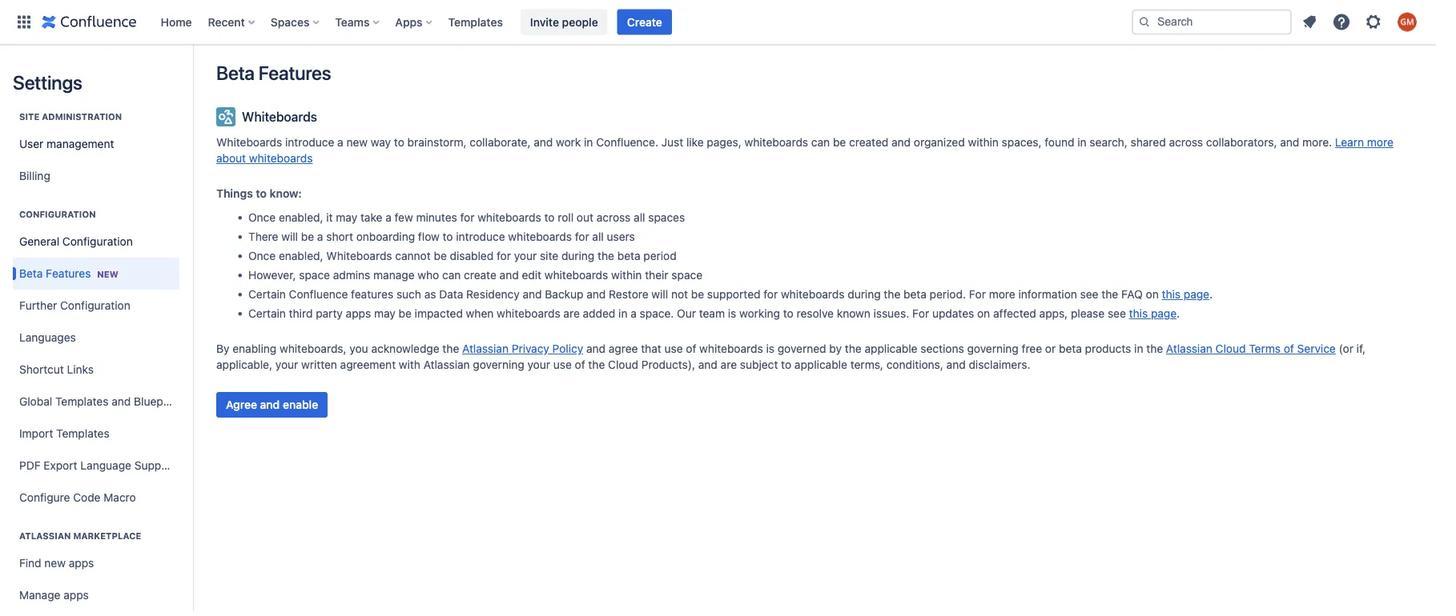 Task type: describe. For each thing, give the bounding box(es) containing it.
manage
[[19, 589, 60, 602]]

in right work
[[584, 136, 593, 149]]

products),
[[641, 358, 695, 372]]

products
[[1085, 342, 1131, 356]]

and down the edit
[[523, 288, 542, 301]]

team
[[699, 307, 725, 320]]

links
[[67, 363, 94, 376]]

take
[[360, 211, 382, 224]]

users
[[607, 230, 635, 244]]

spaces
[[648, 211, 685, 224]]

once enabled, it may take a few minutes for whiteboards to roll out across all spaces there will be a short onboarding flow to introduce whiteboards for all users once enabled, whiteboards cannot be disabled for your site during the beta period however, space admins manage who can create and edit whiteboards within their space certain confluence features such as data residency and backup and restore will not be supported for whiteboards during the beta period. for more information see the faq on this page . certain third party apps may be impacted when whiteboards are added in a space. our team is working to resolve known issues. for updates on affected apps, please see this page .
[[248, 211, 1213, 320]]

1 horizontal spatial this
[[1162, 288, 1181, 301]]

information
[[1018, 288, 1077, 301]]

0 horizontal spatial will
[[281, 230, 298, 244]]

code
[[73, 491, 101, 505]]

for right minutes at the left top of page
[[460, 211, 475, 224]]

whiteboards inside learn more about whiteboards
[[249, 152, 313, 165]]

export
[[44, 459, 77, 473]]

features
[[351, 288, 393, 301]]

1 horizontal spatial during
[[848, 288, 881, 301]]

whiteboards up privacy
[[497, 307, 560, 320]]

collapse sidebar image
[[175, 53, 210, 85]]

billing
[[19, 169, 50, 183]]

acknowledge
[[371, 342, 439, 356]]

the left faq
[[1102, 288, 1118, 301]]

agreement
[[340, 358, 396, 372]]

atlassian down when
[[462, 342, 509, 356]]

user management
[[19, 137, 114, 151]]

sections
[[921, 342, 964, 356]]

the down users
[[598, 250, 614, 263]]

confluence
[[289, 288, 348, 301]]

(or
[[1339, 342, 1354, 356]]

found
[[1045, 136, 1075, 149]]

import templates link
[[13, 418, 179, 450]]

applicable for terms,
[[795, 358, 847, 372]]

0 vertical spatial may
[[336, 211, 357, 224]]

0 vertical spatial new
[[346, 136, 368, 149]]

in right products
[[1134, 342, 1143, 356]]

1 horizontal spatial of
[[686, 342, 696, 356]]

like
[[686, 136, 704, 149]]

apps,
[[1039, 307, 1068, 320]]

1 horizontal spatial is
[[766, 342, 775, 356]]

and right products),
[[698, 358, 718, 372]]

agree and enable button
[[216, 392, 328, 418]]

pdf export language support link
[[13, 450, 179, 482]]

collaborators,
[[1206, 136, 1277, 149]]

working
[[739, 307, 780, 320]]

banner containing home
[[0, 0, 1436, 45]]

atlassian inside group
[[19, 531, 71, 542]]

beta features
[[216, 62, 331, 84]]

0 horizontal spatial on
[[977, 307, 990, 320]]

enable
[[283, 398, 318, 412]]

0 horizontal spatial introduce
[[285, 136, 334, 149]]

1 vertical spatial may
[[374, 307, 396, 320]]

your down privacy
[[527, 358, 550, 372]]

it
[[326, 211, 333, 224]]

governed
[[778, 342, 826, 356]]

2 enabled, from the top
[[279, 250, 323, 263]]

0 vertical spatial during
[[561, 250, 595, 263]]

apps
[[395, 15, 423, 28]]

0 vertical spatial configuration
[[19, 209, 96, 220]]

whiteboards up resolve
[[781, 288, 845, 301]]

atlassian inside (or if, applicable, your written agreement with atlassian governing your use of the cloud products), and are subject to applicable terms, conditions, and disclaimers.
[[424, 358, 470, 372]]

be down such
[[399, 307, 412, 320]]

conditions,
[[886, 358, 943, 372]]

0 vertical spatial beta
[[617, 250, 640, 263]]

1 horizontal spatial use
[[664, 342, 683, 356]]

2 certain from the top
[[248, 307, 286, 320]]

about
[[216, 152, 246, 165]]

things
[[216, 187, 253, 200]]

search image
[[1138, 16, 1151, 28]]

to left roll
[[544, 211, 555, 224]]

marketplace
[[73, 531, 141, 542]]

and up added
[[587, 288, 606, 301]]

1 horizontal spatial see
[[1108, 307, 1126, 320]]

1 vertical spatial page
[[1151, 307, 1177, 320]]

new inside atlassian marketplace group
[[44, 557, 66, 570]]

find new apps link
[[13, 548, 179, 580]]

who
[[418, 269, 439, 282]]

the inside (or if, applicable, your written agreement with atlassian governing your use of the cloud products), and are subject to applicable terms, conditions, and disclaimers.
[[588, 358, 605, 372]]

to left the know:
[[256, 187, 267, 200]]

0 vertical spatial page
[[1184, 288, 1210, 301]]

is inside once enabled, it may take a few minutes for whiteboards to roll out across all spaces there will be a short onboarding flow to introduce whiteboards for all users once enabled, whiteboards cannot be disabled for your site during the beta period however, space admins manage who can create and edit whiteboards within their space certain confluence features such as data residency and backup and restore will not be supported for whiteboards during the beta period. for more information see the faq on this page . certain third party apps may be impacted when whiteboards are added in a space. our team is working to resolve known issues. for updates on affected apps, please see this page .
[[728, 307, 736, 320]]

more inside once enabled, it may take a few minutes for whiteboards to roll out across all spaces there will be a short onboarding flow to introduce whiteboards for all users once enabled, whiteboards cannot be disabled for your site during the beta period however, space admins manage who can create and edit whiteboards within their space certain confluence features such as data residency and backup and restore will not be supported for whiteboards during the beta period. for more information see the faq on this page . certain third party apps may be impacted when whiteboards are added in a space. our team is working to resolve known issues. for updates on affected apps, please see this page .
[[989, 288, 1015, 301]]

whiteboards introduce a new way to brainstorm, collaborate, and work in confluence. just like pages, whiteboards can be created and organized within spaces, found in search, shared across collaborators, and more.
[[216, 136, 1335, 149]]

disabled
[[450, 250, 494, 263]]

subject
[[740, 358, 778, 372]]

whiteboards right pages,
[[745, 136, 808, 149]]

import templates
[[19, 427, 109, 441]]

and right created
[[892, 136, 911, 149]]

1 enabled, from the top
[[279, 211, 323, 224]]

the down impacted
[[443, 342, 459, 356]]

further configuration
[[19, 299, 130, 312]]

as
[[424, 288, 436, 301]]

support
[[134, 459, 176, 473]]

1 vertical spatial apps
[[69, 557, 94, 570]]

flow
[[418, 230, 440, 244]]

user management link
[[13, 128, 179, 160]]

0 vertical spatial .
[[1210, 288, 1213, 301]]

apps inside once enabled, it may take a few minutes for whiteboards to roll out across all spaces there will be a short onboarding flow to introduce whiteboards for all users once enabled, whiteboards cannot be disabled for your site during the beta period however, space admins manage who can create and edit whiteboards within their space certain confluence features such as data residency and backup and restore will not be supported for whiteboards during the beta period. for more information see the faq on this page . certain third party apps may be impacted when whiteboards are added in a space. our team is working to resolve known issues. for updates on affected apps, please see this page .
[[346, 307, 371, 320]]

Search field
[[1132, 9, 1292, 35]]

atlassian marketplace group
[[13, 514, 179, 613]]

1 horizontal spatial can
[[811, 136, 830, 149]]

create link
[[617, 9, 672, 35]]

be left 'short' at the top of the page
[[301, 230, 314, 244]]

1 vertical spatial for
[[912, 307, 929, 320]]

global element
[[10, 0, 1129, 44]]

applicable,
[[216, 358, 272, 372]]

period.
[[930, 288, 966, 301]]

templates inside "link"
[[448, 15, 503, 28]]

restore
[[609, 288, 649, 301]]

whiteboards up subject
[[699, 342, 763, 356]]

can inside once enabled, it may take a few minutes for whiteboards to roll out across all spaces there will be a short onboarding flow to introduce whiteboards for all users once enabled, whiteboards cannot be disabled for your site during the beta period however, space admins manage who can create and edit whiteboards within their space certain confluence features such as data residency and backup and restore will not be supported for whiteboards during the beta period. for more information see the faq on this page . certain third party apps may be impacted when whiteboards are added in a space. our team is working to resolve known issues. for updates on affected apps, please see this page .
[[442, 269, 461, 282]]

privacy
[[512, 342, 549, 356]]

their
[[645, 269, 669, 282]]

a left 'short' at the top of the page
[[317, 230, 323, 244]]

manage
[[373, 269, 415, 282]]

updates
[[932, 307, 974, 320]]

of inside (or if, applicable, your written agreement with atlassian governing your use of the cloud products), and are subject to applicable terms, conditions, and disclaimers.
[[575, 358, 585, 372]]

that
[[641, 342, 661, 356]]

pdf
[[19, 459, 41, 473]]

configuration for further
[[60, 299, 130, 312]]

general configuration link
[[13, 226, 179, 258]]

applicable for sections
[[865, 342, 918, 356]]

be right not
[[691, 288, 704, 301]]

agree
[[609, 342, 638, 356]]

to right way
[[394, 136, 404, 149]]

whiteboards up disabled
[[478, 211, 541, 224]]

across inside once enabled, it may take a few minutes for whiteboards to roll out across all spaces there will be a short onboarding flow to introduce whiteboards for all users once enabled, whiteboards cannot be disabled for your site during the beta period however, space admins manage who can create and edit whiteboards within their space certain confluence features such as data residency and backup and restore will not be supported for whiteboards during the beta period. for more information see the faq on this page . certain third party apps may be impacted when whiteboards are added in a space. our team is working to resolve known issues. for updates on affected apps, please see this page .
[[597, 211, 631, 224]]

free
[[1022, 342, 1042, 356]]

learn more about whiteboards link
[[216, 136, 1394, 165]]

0 vertical spatial governing
[[967, 342, 1019, 356]]

for right disabled
[[497, 250, 511, 263]]

0 vertical spatial within
[[968, 136, 999, 149]]

created
[[849, 136, 889, 149]]

macro
[[104, 491, 136, 505]]

whiteboards inside once enabled, it may take a few minutes for whiteboards to roll out across all spaces there will be a short onboarding flow to introduce whiteboards for all users once enabled, whiteboards cannot be disabled for your site during the beta period however, space admins manage who can create and edit whiteboards within their space certain confluence features such as data residency and backup and restore will not be supported for whiteboards during the beta period. for more information see the faq on this page . certain third party apps may be impacted when whiteboards are added in a space. our team is working to resolve known issues. for updates on affected apps, please see this page .
[[326, 250, 392, 263]]

be left created
[[833, 136, 846, 149]]

more.
[[1303, 136, 1332, 149]]

known
[[837, 307, 871, 320]]

however,
[[248, 269, 296, 282]]

be down flow
[[434, 250, 447, 263]]

atlassian marketplace
[[19, 531, 141, 542]]

user
[[19, 137, 44, 151]]

0 horizontal spatial this
[[1129, 307, 1148, 320]]

people
[[562, 15, 598, 28]]

learn
[[1335, 136, 1364, 149]]

beta for beta features
[[216, 62, 255, 84]]

0 vertical spatial all
[[634, 211, 645, 224]]

to left resolve
[[783, 307, 794, 320]]

home
[[161, 15, 192, 28]]

beta for beta features new
[[19, 267, 43, 280]]

templates for import templates
[[56, 427, 109, 441]]

general configuration
[[19, 235, 133, 248]]

shortcut links
[[19, 363, 94, 376]]

whiteboards for whiteboards introduce a new way to brainstorm, collaborate, and work in confluence. just like pages, whiteboards can be created and organized within spaces, found in search, shared across collaborators, and more.
[[216, 136, 282, 149]]

whiteboards up backup
[[545, 269, 608, 282]]

whiteboards,
[[280, 342, 346, 356]]

cloud inside (or if, applicable, your written agreement with atlassian governing your use of the cloud products), and are subject to applicable terms, conditions, and disclaimers.
[[608, 358, 638, 372]]

and left more.
[[1280, 136, 1299, 149]]

features for beta features
[[258, 62, 331, 84]]

1 horizontal spatial cloud
[[1216, 342, 1246, 356]]

short
[[326, 230, 353, 244]]



Task type: vqa. For each thing, say whether or not it's contained in the screenshot.
enabled,
yes



Task type: locate. For each thing, give the bounding box(es) containing it.
your down whiteboards,
[[275, 358, 298, 372]]

the down added
[[588, 358, 605, 372]]

may down the 'features'
[[374, 307, 396, 320]]

admins
[[333, 269, 370, 282]]

enabled, up however,
[[279, 250, 323, 263]]

0 horizontal spatial more
[[989, 288, 1015, 301]]

and left work
[[534, 136, 553, 149]]

new right find
[[44, 557, 66, 570]]

1 vertical spatial on
[[977, 307, 990, 320]]

enabled,
[[279, 211, 323, 224], [279, 250, 323, 263]]

the
[[598, 250, 614, 263], [884, 288, 901, 301], [1102, 288, 1118, 301], [443, 342, 459, 356], [845, 342, 862, 356], [1146, 342, 1163, 356], [588, 358, 605, 372]]

new
[[97, 269, 118, 280]]

this page link right faq
[[1162, 288, 1210, 301]]

2 vertical spatial templates
[[56, 427, 109, 441]]

applicable
[[865, 342, 918, 356], [795, 358, 847, 372]]

features inside configuration group
[[46, 267, 91, 280]]

your profile and preferences image
[[1398, 12, 1417, 32]]

atlassian up "find new apps"
[[19, 531, 71, 542]]

whiteboards for whiteboards
[[242, 109, 317, 125]]

apps
[[346, 307, 371, 320], [69, 557, 94, 570], [63, 589, 89, 602]]

space.
[[640, 307, 674, 320]]

0 horizontal spatial see
[[1080, 288, 1099, 301]]

be
[[833, 136, 846, 149], [301, 230, 314, 244], [434, 250, 447, 263], [691, 288, 704, 301], [399, 307, 412, 320]]

site
[[19, 112, 39, 122]]

languages link
[[13, 322, 179, 354]]

configuration up general in the left of the page
[[19, 209, 96, 220]]

terms
[[1249, 342, 1281, 356]]

on right faq
[[1146, 288, 1159, 301]]

0 vertical spatial once
[[248, 211, 276, 224]]

1 horizontal spatial are
[[721, 358, 737, 372]]

settings
[[13, 71, 82, 94]]

will
[[281, 230, 298, 244], [652, 288, 668, 301]]

.
[[1210, 288, 1213, 301], [1177, 307, 1180, 320]]

settings icon image
[[1364, 12, 1383, 32]]

site administration group
[[13, 95, 179, 197]]

language
[[80, 459, 131, 473]]

the right products
[[1146, 342, 1163, 356]]

of
[[686, 342, 696, 356], [1284, 342, 1294, 356], [575, 358, 585, 372]]

a left way
[[337, 136, 343, 149]]

page right faq
[[1184, 288, 1210, 301]]

1 once from the top
[[248, 211, 276, 224]]

faq
[[1121, 288, 1143, 301]]

0 vertical spatial use
[[664, 342, 683, 356]]

1 horizontal spatial space
[[672, 269, 703, 282]]

and left the edit
[[500, 269, 519, 282]]

0 vertical spatial on
[[1146, 288, 1159, 301]]

are left subject
[[721, 358, 737, 372]]

0 horizontal spatial page
[[1151, 307, 1177, 320]]

0 horizontal spatial applicable
[[795, 358, 847, 372]]

apps right manage
[[63, 589, 89, 602]]

beta right collapse sidebar "image"
[[216, 62, 255, 84]]

this page link for certain third party apps may be impacted when whiteboards are added in a space. our team is working to resolve known issues. for updates on affected apps, please see
[[1129, 307, 1177, 320]]

1 vertical spatial this
[[1129, 307, 1148, 320]]

1 horizontal spatial for
[[969, 288, 986, 301]]

edit
[[522, 269, 541, 282]]

configuration
[[19, 209, 96, 220], [62, 235, 133, 248], [60, 299, 130, 312]]

a down restore
[[631, 307, 637, 320]]

your inside once enabled, it may take a few minutes for whiteboards to roll out across all spaces there will be a short onboarding flow to introduce whiteboards for all users once enabled, whiteboards cannot be disabled for your site during the beta period however, space admins manage who can create and edit whiteboards within their space certain confluence features such as data residency and backup and restore will not be supported for whiteboards during the beta period. for more information see the faq on this page . certain third party apps may be impacted when whiteboards are added in a space. our team is working to resolve known issues. for updates on affected apps, please see this page .
[[514, 250, 537, 263]]

apps down the 'features'
[[346, 307, 371, 320]]

0 vertical spatial can
[[811, 136, 830, 149]]

0 vertical spatial enabled,
[[279, 211, 323, 224]]

1 horizontal spatial all
[[634, 211, 645, 224]]

are inside (or if, applicable, your written agreement with atlassian governing your use of the cloud products), and are subject to applicable terms, conditions, and disclaimers.
[[721, 358, 737, 372]]

agree
[[226, 398, 257, 412]]

minutes
[[416, 211, 457, 224]]

confluence image
[[42, 12, 137, 32], [42, 12, 137, 32]]

0 horizontal spatial cloud
[[608, 358, 638, 372]]

and left agree
[[586, 342, 606, 356]]

are down backup
[[563, 307, 580, 320]]

1 certain from the top
[[248, 288, 286, 301]]

templates link
[[443, 9, 508, 35]]

this down faq
[[1129, 307, 1148, 320]]

0 vertical spatial more
[[1367, 136, 1394, 149]]

for
[[969, 288, 986, 301], [912, 307, 929, 320]]

1 horizontal spatial new
[[346, 136, 368, 149]]

templates right 'apps' popup button
[[448, 15, 503, 28]]

within inside once enabled, it may take a few minutes for whiteboards to roll out across all spaces there will be a short onboarding flow to introduce whiteboards for all users once enabled, whiteboards cannot be disabled for your site during the beta period however, space admins manage who can create and edit whiteboards within their space certain confluence features such as data residency and backup and restore will not be supported for whiteboards during the beta period. for more information see the faq on this page . certain third party apps may be impacted when whiteboards are added in a space. our team is working to resolve known issues. for updates on affected apps, please see this page .
[[611, 269, 642, 282]]

during up known
[[848, 288, 881, 301]]

and down the sections
[[946, 358, 966, 372]]

0 horizontal spatial across
[[597, 211, 631, 224]]

1 vertical spatial are
[[721, 358, 737, 372]]

0 vertical spatial templates
[[448, 15, 503, 28]]

across up users
[[597, 211, 631, 224]]

features down spaces popup button
[[258, 62, 331, 84]]

0 vertical spatial across
[[1169, 136, 1203, 149]]

in inside once enabled, it may take a few minutes for whiteboards to roll out across all spaces there will be a short onboarding flow to introduce whiteboards for all users once enabled, whiteboards cannot be disabled for your site during the beta period however, space admins manage who can create and edit whiteboards within their space certain confluence features such as data residency and backup and restore will not be supported for whiteboards during the beta period. for more information see the faq on this page . certain third party apps may be impacted when whiteboards are added in a space. our team is working to resolve known issues. for updates on affected apps, please see this page .
[[618, 307, 628, 320]]

0 vertical spatial apps
[[346, 307, 371, 320]]

use up products),
[[664, 342, 683, 356]]

1 vertical spatial introduce
[[456, 230, 505, 244]]

0 horizontal spatial beta
[[617, 250, 640, 263]]

configuration up languages link
[[60, 299, 130, 312]]

and left the 'blueprints'
[[112, 395, 131, 409]]

introduce up disabled
[[456, 230, 505, 244]]

written
[[301, 358, 337, 372]]

1 horizontal spatial beta
[[904, 288, 927, 301]]

0 vertical spatial features
[[258, 62, 331, 84]]

0 horizontal spatial for
[[912, 307, 929, 320]]

of right terms
[[1284, 342, 1294, 356]]

disclaimers.
[[969, 358, 1030, 372]]

by enabling whiteboards, you acknowledge the atlassian privacy policy and agree that use of whiteboards is governed by the applicable sections governing free or beta products in the atlassian cloud terms of service
[[216, 342, 1336, 356]]

to down by enabling whiteboards, you acknowledge the atlassian privacy policy and agree that use of whiteboards is governed by the applicable sections governing free or beta products in the atlassian cloud terms of service
[[781, 358, 791, 372]]

2 vertical spatial apps
[[63, 589, 89, 602]]

1 vertical spatial templates
[[55, 395, 109, 409]]

new left way
[[346, 136, 368, 149]]

0 vertical spatial for
[[969, 288, 986, 301]]

see down faq
[[1108, 307, 1126, 320]]

1 vertical spatial use
[[553, 358, 572, 372]]

policy
[[552, 342, 583, 356]]

import
[[19, 427, 53, 441]]

0 horizontal spatial governing
[[473, 358, 524, 372]]

home link
[[156, 9, 197, 35]]

0 vertical spatial see
[[1080, 288, 1099, 301]]

1 vertical spatial whiteboards
[[216, 136, 282, 149]]

more up affected
[[989, 288, 1015, 301]]

can left created
[[811, 136, 830, 149]]

0 horizontal spatial are
[[563, 307, 580, 320]]

may right it
[[336, 211, 357, 224]]

governing
[[967, 342, 1019, 356], [473, 358, 524, 372]]

governing up disclaimers.
[[967, 342, 1019, 356]]

of down policy
[[575, 358, 585, 372]]

0 vertical spatial certain
[[248, 288, 286, 301]]

atlassian left terms
[[1166, 342, 1213, 356]]

2 space from the left
[[672, 269, 703, 282]]

introduce up the know:
[[285, 136, 334, 149]]

notification icon image
[[1300, 12, 1319, 32]]

banner
[[0, 0, 1436, 45]]

may
[[336, 211, 357, 224], [374, 307, 396, 320]]

space up confluence
[[299, 269, 330, 282]]

introduce
[[285, 136, 334, 149], [456, 230, 505, 244]]

1 vertical spatial once
[[248, 250, 276, 263]]

0 vertical spatial cloud
[[1216, 342, 1246, 356]]

shortcut
[[19, 363, 64, 376]]

1 vertical spatial all
[[592, 230, 604, 244]]

once down 'there'
[[248, 250, 276, 263]]

new
[[346, 136, 368, 149], [44, 557, 66, 570]]

0 horizontal spatial is
[[728, 307, 736, 320]]

certain down however,
[[248, 288, 286, 301]]

whiteboards down beta features
[[242, 109, 317, 125]]

configuration for general
[[62, 235, 133, 248]]

use down policy
[[553, 358, 572, 372]]

know:
[[270, 187, 302, 200]]

introduce inside once enabled, it may take a few minutes for whiteboards to roll out across all spaces there will be a short onboarding flow to introduce whiteboards for all users once enabled, whiteboards cannot be disabled for your site during the beta period however, space admins manage who can create and edit whiteboards within their space certain confluence features such as data residency and backup and restore will not be supported for whiteboards during the beta period. for more information see the faq on this page . certain third party apps may be impacted when whiteboards are added in a space. our team is working to resolve known issues. for updates on affected apps, please see this page .
[[456, 230, 505, 244]]

1 vertical spatial more
[[989, 288, 1015, 301]]

appswitcher icon image
[[14, 12, 34, 32]]

create
[[464, 269, 497, 282]]

recent button
[[203, 9, 261, 35]]

service
[[1297, 342, 1336, 356]]

across right shared
[[1169, 136, 1203, 149]]

will right 'there'
[[281, 230, 298, 244]]

0 vertical spatial this
[[1162, 288, 1181, 301]]

1 vertical spatial can
[[442, 269, 461, 282]]

0 horizontal spatial all
[[592, 230, 604, 244]]

management
[[47, 137, 114, 151]]

1 horizontal spatial governing
[[967, 342, 1019, 356]]

1 vertical spatial enabled,
[[279, 250, 323, 263]]

blueprints
[[134, 395, 186, 409]]

is down supported
[[728, 307, 736, 320]]

in down restore
[[618, 307, 628, 320]]

0 vertical spatial applicable
[[865, 342, 918, 356]]

1 vertical spatial see
[[1108, 307, 1126, 320]]

help icon image
[[1332, 12, 1351, 32]]

and inside button
[[260, 398, 280, 412]]

pages,
[[707, 136, 742, 149]]

0 vertical spatial are
[[563, 307, 580, 320]]

find
[[19, 557, 41, 570]]

1 vertical spatial configuration
[[62, 235, 133, 248]]

apps down "atlassian marketplace" at the left of page
[[69, 557, 94, 570]]

1 vertical spatial new
[[44, 557, 66, 570]]

beta up issues.
[[904, 288, 927, 301]]

for down out at the top of page
[[575, 230, 589, 244]]

1 horizontal spatial introduce
[[456, 230, 505, 244]]

2 vertical spatial beta
[[1059, 342, 1082, 356]]

configure code macro link
[[13, 482, 179, 514]]

1 vertical spatial will
[[652, 288, 668, 301]]

languages
[[19, 331, 76, 344]]

manage apps link
[[13, 580, 179, 612]]

once
[[248, 211, 276, 224], [248, 250, 276, 263]]

few
[[395, 211, 413, 224]]

to right flow
[[443, 230, 453, 244]]

whiteboards up 'site'
[[508, 230, 572, 244]]

1 vertical spatial governing
[[473, 358, 524, 372]]

1 horizontal spatial features
[[258, 62, 331, 84]]

more inside learn more about whiteboards
[[1367, 136, 1394, 149]]

global templates and blueprints link
[[13, 386, 186, 418]]

0 vertical spatial this page link
[[1162, 288, 1210, 301]]

1 vertical spatial is
[[766, 342, 775, 356]]

governing inside (or if, applicable, your written agreement with atlassian governing your use of the cloud products), and are subject to applicable terms, conditions, and disclaimers.
[[473, 358, 524, 372]]

will up space.
[[652, 288, 668, 301]]

atlassian right with
[[424, 358, 470, 372]]

certain left third
[[248, 307, 286, 320]]

features down general configuration
[[46, 267, 91, 280]]

1 horizontal spatial will
[[652, 288, 668, 301]]

features for beta features new
[[46, 267, 91, 280]]

0 horizontal spatial space
[[299, 269, 330, 282]]

issues.
[[874, 307, 909, 320]]

1 vertical spatial .
[[1177, 307, 1180, 320]]

whiteboards up the know:
[[249, 152, 313, 165]]

during right 'site'
[[561, 250, 595, 263]]

our
[[677, 307, 696, 320]]

1 vertical spatial during
[[848, 288, 881, 301]]

use
[[664, 342, 683, 356], [553, 358, 572, 372]]

further
[[19, 299, 57, 312]]

0 horizontal spatial may
[[336, 211, 357, 224]]

the up issues.
[[884, 288, 901, 301]]

supported
[[707, 288, 761, 301]]

within up restore
[[611, 269, 642, 282]]

create
[[627, 15, 662, 28]]

spaces,
[[1002, 136, 1042, 149]]

0 horizontal spatial within
[[611, 269, 642, 282]]

shortcut links link
[[13, 354, 179, 386]]

1 space from the left
[[299, 269, 330, 282]]

your up the edit
[[514, 250, 537, 263]]

and inside configuration group
[[112, 395, 131, 409]]

whiteboards up 'about'
[[216, 136, 282, 149]]

configuration group
[[13, 192, 186, 519]]

data
[[439, 288, 463, 301]]

2 vertical spatial configuration
[[60, 299, 130, 312]]

templates down "links"
[[55, 395, 109, 409]]

the right by
[[845, 342, 862, 356]]

teams button
[[330, 9, 386, 35]]

your
[[514, 250, 537, 263], [275, 358, 298, 372], [527, 358, 550, 372]]

page
[[1184, 288, 1210, 301], [1151, 307, 1177, 320]]

all up users
[[634, 211, 645, 224]]

0 horizontal spatial new
[[44, 557, 66, 570]]

and right agree
[[260, 398, 280, 412]]

0 horizontal spatial can
[[442, 269, 461, 282]]

0 vertical spatial whiteboards
[[242, 109, 317, 125]]

can
[[811, 136, 830, 149], [442, 269, 461, 282]]

on
[[1146, 288, 1159, 301], [977, 307, 990, 320]]

can up data
[[442, 269, 461, 282]]

is up subject
[[766, 342, 775, 356]]

with
[[399, 358, 420, 372]]

for up the working
[[764, 288, 778, 301]]

invite people button
[[521, 9, 608, 35]]

1 horizontal spatial beta
[[216, 62, 255, 84]]

0 horizontal spatial features
[[46, 267, 91, 280]]

out
[[577, 211, 594, 224]]

beta down users
[[617, 250, 640, 263]]

certain
[[248, 288, 286, 301], [248, 307, 286, 320]]

1 horizontal spatial within
[[968, 136, 999, 149]]

configure
[[19, 491, 70, 505]]

1 horizontal spatial more
[[1367, 136, 1394, 149]]

use inside (or if, applicable, your written agreement with atlassian governing your use of the cloud products), and are subject to applicable terms, conditions, and disclaimers.
[[553, 358, 572, 372]]

1 horizontal spatial across
[[1169, 136, 1203, 149]]

1 horizontal spatial page
[[1184, 288, 1210, 301]]

confluence.
[[596, 136, 658, 149]]

applicable inside (or if, applicable, your written agreement with atlassian governing your use of the cloud products), and are subject to applicable terms, conditions, and disclaimers.
[[795, 358, 847, 372]]

templates for global templates and blueprints
[[55, 395, 109, 409]]

2 horizontal spatial beta
[[1059, 342, 1082, 356]]

cloud left terms
[[1216, 342, 1246, 356]]

0 vertical spatial introduce
[[285, 136, 334, 149]]

2 once from the top
[[248, 250, 276, 263]]

governing down atlassian privacy policy link
[[473, 358, 524, 372]]

in right found
[[1078, 136, 1087, 149]]

enabled, down the know:
[[279, 211, 323, 224]]

beta inside configuration group
[[19, 267, 43, 280]]

1 vertical spatial beta
[[904, 288, 927, 301]]

party
[[316, 307, 343, 320]]

for right issues.
[[912, 307, 929, 320]]

this page link
[[1162, 288, 1210, 301], [1129, 307, 1177, 320]]

are inside once enabled, it may take a few minutes for whiteboards to roll out across all spaces there will be a short onboarding flow to introduce whiteboards for all users once enabled, whiteboards cannot be disabled for your site during the beta period however, space admins manage who can create and edit whiteboards within their space certain confluence features such as data residency and backup and restore will not be supported for whiteboards during the beta period. for more information see the faq on this page . certain third party apps may be impacted when whiteboards are added in a space. our team is working to resolve known issues. for updates on affected apps, please see this page .
[[563, 307, 580, 320]]

1 vertical spatial features
[[46, 267, 91, 280]]

0 horizontal spatial use
[[553, 358, 572, 372]]

for
[[460, 211, 475, 224], [575, 230, 589, 244], [497, 250, 511, 263], [764, 288, 778, 301]]

beta
[[617, 250, 640, 263], [904, 288, 927, 301], [1059, 342, 1082, 356]]

whiteboards up admins
[[326, 250, 392, 263]]

2 horizontal spatial of
[[1284, 342, 1294, 356]]

to inside (or if, applicable, your written agreement with atlassian governing your use of the cloud products), and are subject to applicable terms, conditions, and disclaimers.
[[781, 358, 791, 372]]

1 horizontal spatial applicable
[[865, 342, 918, 356]]

brainstorm,
[[407, 136, 467, 149]]

this
[[1162, 288, 1181, 301], [1129, 307, 1148, 320]]

0 horizontal spatial during
[[561, 250, 595, 263]]

or
[[1045, 342, 1056, 356]]

teams
[[335, 15, 370, 28]]

roll
[[558, 211, 574, 224]]

when
[[466, 307, 494, 320]]

a left few
[[385, 211, 392, 224]]

applicable up the conditions, in the right of the page
[[865, 342, 918, 356]]

see up please
[[1080, 288, 1099, 301]]

invite
[[530, 15, 559, 28]]

search,
[[1090, 136, 1128, 149]]

such
[[396, 288, 421, 301]]

this page link for certain confluence features such as data residency and backup and restore will not be supported for whiteboards during the beta period. for more information see the faq on
[[1162, 288, 1210, 301]]



